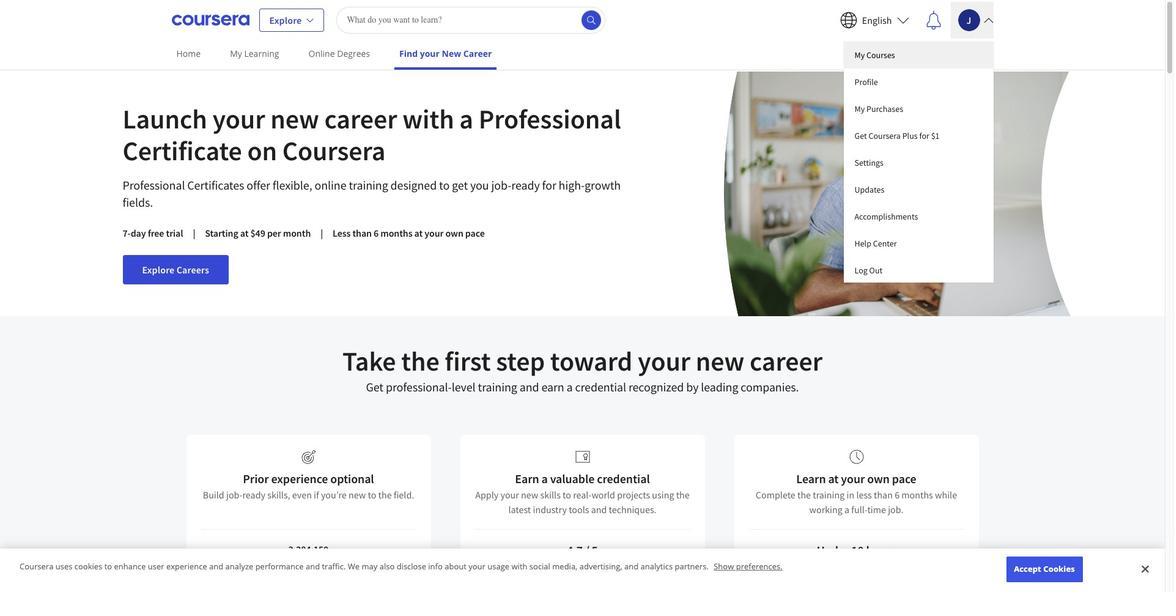 Task type: vqa. For each thing, say whether or not it's contained in the screenshot.
"Course Material"
no



Task type: locate. For each thing, give the bounding box(es) containing it.
credential inside take the first step toward your new career get professional-level training and earn a credential recognized by leading companies.
[[575, 379, 627, 395]]

your inside earn a valuable credential apply your new skills to real-world projects using the latest industry tools and techniques.
[[501, 489, 519, 501]]

the
[[401, 344, 440, 378], [378, 489, 392, 501], [676, 489, 690, 501], [798, 489, 811, 501]]

0 vertical spatial ready
[[512, 177, 540, 193]]

in left an
[[518, 578, 526, 590]]

1 horizontal spatial get
[[855, 130, 867, 141]]

0 vertical spatial level
[[452, 379, 476, 395]]

companies.
[[741, 379, 799, 395]]

credential up projects
[[597, 471, 650, 486]]

a inside take the first step toward your new career get professional-level training and earn a credential recognized by leading companies.
[[567, 379, 573, 395]]

my left 'purchases'
[[855, 103, 865, 114]]

None search field
[[337, 6, 606, 33]]

2 horizontal spatial level
[[565, 578, 584, 590]]

job- right build at the bottom of the page
[[226, 489, 243, 501]]

0 horizontal spatial coursera
[[20, 561, 53, 572]]

coursera left plus
[[869, 130, 901, 141]]

media,
[[553, 561, 578, 572]]

get down "take"
[[366, 379, 384, 395]]

updates link
[[844, 176, 994, 203]]

0 horizontal spatial than
[[353, 227, 372, 239]]

prior experience optional build job-ready skills, even if you're new to the field.
[[203, 471, 414, 501]]

leading
[[701, 379, 739, 395]]

0 vertical spatial explore
[[270, 14, 302, 26]]

coursera inside "link"
[[869, 130, 901, 141]]

1 horizontal spatial pace
[[893, 471, 917, 486]]

1 vertical spatial pace
[[893, 471, 917, 486]]

6
[[374, 227, 379, 239], [895, 489, 900, 501]]

entry- inside 4.7 / 5 average rating given by 200,000+ global learners enrolled in an entry-level professional certificate²
[[540, 578, 565, 590]]

to down optional
[[368, 489, 376, 501]]

new inside prior experience optional build job-ready skills, even if you're new to the field.
[[349, 489, 366, 501]]

certificate for launch
[[123, 134, 242, 168]]

by left the leading
[[687, 379, 699, 395]]

level down "media,"
[[565, 578, 584, 590]]

find your new career
[[400, 48, 492, 59]]

launch your new career with a professional certificate on coursera
[[123, 102, 621, 168]]

coursera left uses
[[20, 561, 53, 572]]

0 horizontal spatial training
[[349, 177, 388, 193]]

in left less
[[847, 489, 855, 501]]

log out button
[[844, 257, 994, 282]]

hours
[[867, 543, 896, 558]]

my for my purchases
[[855, 103, 865, 114]]

your
[[420, 48, 440, 59], [213, 102, 265, 136], [425, 227, 444, 239], [638, 344, 691, 378], [841, 471, 865, 486], [501, 489, 519, 501], [469, 561, 486, 572]]

to inside privacy alert dialog
[[104, 561, 112, 572]]

0 vertical spatial own
[[446, 227, 464, 239]]

online degrees link
[[304, 40, 375, 67]]

in
[[847, 489, 855, 501], [518, 578, 526, 590]]

experience inside privacy alert dialog
[[166, 561, 207, 572]]

level down "first"
[[452, 379, 476, 395]]

ready right you
[[512, 177, 540, 193]]

1 vertical spatial training
[[478, 379, 517, 395]]

first
[[445, 344, 491, 378]]

months down professional certificates offer flexible, online training designed to get you job-ready for high-growth fields.
[[381, 227, 413, 239]]

0 horizontal spatial explore
[[142, 264, 175, 276]]

1 vertical spatial with
[[512, 561, 528, 572]]

0 horizontal spatial job-
[[226, 489, 243, 501]]

1 vertical spatial career
[[750, 344, 823, 378]]

and left earn
[[520, 379, 539, 395]]

training inside learn at your own pace complete the training in less than 6 months while working a full-time job.
[[813, 489, 845, 501]]

1 vertical spatial get
[[366, 379, 384, 395]]

explore inside dropdown button
[[270, 14, 302, 26]]

than
[[353, 227, 372, 239], [874, 489, 893, 501]]

my left courses
[[855, 49, 865, 60]]

updates
[[855, 184, 885, 195]]

help center link
[[844, 230, 994, 257]]

j button
[[951, 2, 994, 38]]

1 horizontal spatial certificate
[[274, 573, 316, 585]]

credential
[[575, 379, 627, 395], [597, 471, 650, 486]]

certificate inside launch your new career with a professional certificate on coursera
[[123, 134, 242, 168]]

optional
[[331, 471, 374, 486]]

credential down toward
[[575, 379, 627, 395]]

full-
[[852, 504, 868, 516]]

pace up job.
[[893, 471, 917, 486]]

1 horizontal spatial own
[[868, 471, 890, 486]]

1 horizontal spatial by
[[687, 379, 699, 395]]

2 horizontal spatial training
[[813, 489, 845, 501]]

training down the step
[[478, 379, 517, 395]]

$49
[[251, 227, 265, 239]]

accept cookies button
[[1007, 557, 1083, 582]]

0 vertical spatial experience
[[271, 471, 328, 486]]

1 vertical spatial entry-
[[540, 578, 565, 590]]

credential inside earn a valuable credential apply your new skills to real-world projects using the latest industry tools and techniques.
[[597, 471, 650, 486]]

settings
[[855, 157, 884, 168]]

analyze
[[226, 561, 253, 572]]

0 horizontal spatial career
[[325, 102, 397, 136]]

coursera inside privacy alert dialog
[[20, 561, 53, 572]]

also
[[380, 561, 395, 572]]

coursera uses cookies to enhance user experience and analyze performance and traffic. we may also disclose info about your usage with social media, advertising, and analytics partners. show preferences.
[[20, 561, 783, 572]]

a inside earn a valuable credential apply your new skills to real-world projects using the latest industry tools and techniques.
[[542, 471, 548, 486]]

the down learn
[[798, 489, 811, 501]]

months
[[381, 227, 413, 239], [902, 489, 934, 501]]

1 vertical spatial explore
[[142, 264, 175, 276]]

my for my learning
[[230, 48, 242, 59]]

2 vertical spatial level
[[565, 578, 584, 590]]

at down 'designed'
[[415, 227, 423, 239]]

1 horizontal spatial than
[[874, 489, 893, 501]]

0 vertical spatial entry-
[[302, 558, 327, 570]]

job- right you
[[492, 177, 512, 193]]

high-
[[559, 177, 585, 193]]

tools
[[569, 504, 589, 516]]

6 up job.
[[895, 489, 900, 501]]

than down professional certificates offer flexible, online training designed to get you job-ready for high-growth fields.
[[353, 227, 372, 239]]

explore for explore
[[270, 14, 302, 26]]

find your new career link
[[395, 40, 497, 70]]

get inside get coursera plus for $1 "link"
[[855, 130, 867, 141]]

step
[[496, 344, 545, 378]]

a inside launch your new career with a professional certificate on coursera
[[460, 102, 474, 136]]

new
[[271, 102, 319, 136], [696, 344, 745, 378], [349, 489, 366, 501], [521, 489, 539, 501]]

0 vertical spatial than
[[353, 227, 372, 239]]

0 horizontal spatial by
[[569, 563, 579, 576]]

than inside learn at your own pace complete the training in less than 6 months while working a full-time job.
[[874, 489, 893, 501]]

to left real-
[[563, 489, 571, 501]]

than up time
[[874, 489, 893, 501]]

entry- down 2,284,150
[[302, 558, 327, 570]]

explore left the careers
[[142, 264, 175, 276]]

What do you want to learn? text field
[[337, 6, 606, 33]]

months up job.
[[902, 489, 934, 501]]

0 vertical spatial training
[[349, 177, 388, 193]]

0 vertical spatial get
[[855, 130, 867, 141]]

designed
[[391, 177, 437, 193]]

user
[[148, 561, 164, 572]]

for
[[920, 130, 930, 141], [542, 177, 557, 193]]

own down get
[[446, 227, 464, 239]]

0 horizontal spatial get
[[366, 379, 384, 395]]

1 horizontal spatial explore
[[270, 14, 302, 26]]

0 vertical spatial credential
[[575, 379, 627, 395]]

1 horizontal spatial level
[[452, 379, 476, 395]]

your inside launch your new career with a professional certificate on coursera
[[213, 102, 265, 136]]

1 vertical spatial credential
[[597, 471, 650, 486]]

with
[[403, 102, 454, 136], [512, 561, 528, 572]]

2 horizontal spatial at
[[829, 471, 839, 486]]

certificate up certificates
[[123, 134, 242, 168]]

1 horizontal spatial ready
[[512, 177, 540, 193]]

1 vertical spatial certificate
[[274, 573, 316, 585]]

certificate²
[[638, 578, 684, 590]]

entry- down given
[[540, 578, 565, 590]]

given
[[545, 563, 567, 576]]

in inside learn at your own pace complete the training in less than 6 months while working a full-time job.
[[847, 489, 855, 501]]

get inside take the first step toward your new career get professional-level training and earn a credential recognized by leading companies.
[[366, 379, 384, 395]]

1 vertical spatial experience
[[166, 561, 207, 572]]

j menu
[[844, 41, 994, 282]]

1 horizontal spatial months
[[902, 489, 934, 501]]

to inside earn a valuable credential apply your new skills to real-world projects using the latest industry tools and techniques.
[[563, 489, 571, 501]]

we
[[348, 561, 360, 572]]

at
[[240, 227, 249, 239], [415, 227, 423, 239], [829, 471, 839, 486]]

for left high-
[[542, 177, 557, 193]]

training inside take the first step toward your new career get professional-level training and earn a credential recognized by leading companies.
[[478, 379, 517, 395]]

level up fields¹
[[327, 558, 346, 570]]

launch
[[123, 102, 207, 136]]

you're
[[321, 489, 347, 501]]

new inside earn a valuable credential apply your new skills to real-world projects using the latest industry tools and techniques.
[[521, 489, 539, 501]]

the right using
[[676, 489, 690, 501]]

my left learning
[[230, 48, 242, 59]]

explore up learning
[[270, 14, 302, 26]]

the left field.
[[378, 489, 392, 501]]

at left $49
[[240, 227, 249, 239]]

to inside prior experience optional build job-ready skills, even if you're new to the field.
[[368, 489, 376, 501]]

help center image
[[1134, 560, 1148, 575]]

1 vertical spatial 6
[[895, 489, 900, 501]]

take
[[343, 344, 396, 378]]

career
[[325, 102, 397, 136], [750, 344, 823, 378]]

1 horizontal spatial for
[[920, 130, 930, 141]]

0 vertical spatial job-
[[492, 177, 512, 193]]

1 horizontal spatial entry-
[[540, 578, 565, 590]]

1 vertical spatial in
[[518, 578, 526, 590]]

and down the world
[[591, 504, 607, 516]]

get up settings
[[855, 130, 867, 141]]

help center
[[855, 238, 897, 249]]

usage
[[488, 561, 510, 572]]

0 vertical spatial for
[[920, 130, 930, 141]]

level inside 4.7 / 5 average rating given by 200,000+ global learners enrolled in an entry-level professional certificate²
[[565, 578, 584, 590]]

0 horizontal spatial experience
[[166, 561, 207, 572]]

training up working
[[813, 489, 845, 501]]

job-
[[492, 177, 512, 193], [226, 489, 243, 501]]

explore for explore careers
[[142, 264, 175, 276]]

1 horizontal spatial 6
[[895, 489, 900, 501]]

by right given
[[569, 563, 579, 576]]

your inside privacy alert dialog
[[469, 561, 486, 572]]

0 horizontal spatial 6
[[374, 227, 379, 239]]

accomplishments link
[[844, 203, 994, 230]]

certificate inside the 2,284,150 job openings across entry-level professional certificate fields¹
[[274, 573, 316, 585]]

2,284,150
[[289, 543, 329, 556]]

trial | starting
[[166, 227, 238, 239]]

1 vertical spatial ready
[[243, 489, 266, 501]]

1 vertical spatial job-
[[226, 489, 243, 501]]

own inside learn at your own pace complete the training in less than 6 months while working a full-time job.
[[868, 471, 890, 486]]

per
[[267, 227, 281, 239]]

by inside 4.7 / 5 average rating given by 200,000+ global learners enrolled in an entry-level professional certificate²
[[569, 563, 579, 576]]

at right learn
[[829, 471, 839, 486]]

training inside professional certificates offer flexible, online training designed to get you job-ready for high-growth fields.
[[349, 177, 388, 193]]

1 horizontal spatial career
[[750, 344, 823, 378]]

the up professional-
[[401, 344, 440, 378]]

1 vertical spatial by
[[569, 563, 579, 576]]

level
[[452, 379, 476, 395], [327, 558, 346, 570], [565, 578, 584, 590]]

to left get
[[439, 177, 450, 193]]

0 vertical spatial by
[[687, 379, 699, 395]]

experience up even
[[271, 471, 328, 486]]

1 vertical spatial than
[[874, 489, 893, 501]]

ready down prior
[[243, 489, 266, 501]]

time
[[868, 504, 886, 516]]

j
[[967, 14, 972, 26]]

0 horizontal spatial with
[[403, 102, 454, 136]]

get
[[855, 130, 867, 141], [366, 379, 384, 395]]

about
[[445, 561, 467, 572]]

ready inside prior experience optional build job-ready skills, even if you're new to the field.
[[243, 489, 266, 501]]

2 horizontal spatial coursera
[[869, 130, 901, 141]]

and left analyze
[[209, 561, 223, 572]]

coursera up online
[[282, 134, 386, 168]]

with inside launch your new career with a professional certificate on coursera
[[403, 102, 454, 136]]

1 vertical spatial own
[[868, 471, 890, 486]]

pace down you
[[466, 227, 485, 239]]

1 horizontal spatial coursera
[[282, 134, 386, 168]]

coursera
[[869, 130, 901, 141], [282, 134, 386, 168], [20, 561, 53, 572]]

0 horizontal spatial certificate
[[123, 134, 242, 168]]

level inside take the first step toward your new career get professional-level training and earn a credential recognized by leading companies.
[[452, 379, 476, 395]]

0 horizontal spatial level
[[327, 558, 346, 570]]

help
[[855, 238, 872, 249]]

0 vertical spatial in
[[847, 489, 855, 501]]

for left $1
[[920, 130, 930, 141]]

0 vertical spatial certificate
[[123, 134, 242, 168]]

training right online
[[349, 177, 388, 193]]

0 horizontal spatial entry-
[[302, 558, 327, 570]]

profile
[[855, 76, 878, 87]]

1 horizontal spatial with
[[512, 561, 528, 572]]

experience right user in the left bottom of the page
[[166, 561, 207, 572]]

own
[[446, 227, 464, 239], [868, 471, 890, 486]]

1 horizontal spatial training
[[478, 379, 517, 395]]

by inside take the first step toward your new career get professional-level training and earn a credential recognized by leading companies.
[[687, 379, 699, 395]]

0 vertical spatial pace
[[466, 227, 485, 239]]

0 horizontal spatial for
[[542, 177, 557, 193]]

1 vertical spatial for
[[542, 177, 557, 193]]

1 vertical spatial months
[[902, 489, 934, 501]]

1 horizontal spatial experience
[[271, 471, 328, 486]]

courses
[[867, 49, 896, 60]]

0 vertical spatial with
[[403, 102, 454, 136]]

to right cookies
[[104, 561, 112, 572]]

earn
[[542, 379, 564, 395]]

0 horizontal spatial in
[[518, 578, 526, 590]]

0 horizontal spatial months
[[381, 227, 413, 239]]

own up less
[[868, 471, 890, 486]]

an
[[527, 578, 538, 590]]

1 horizontal spatial in
[[847, 489, 855, 501]]

1 vertical spatial level
[[327, 558, 346, 570]]

online degrees
[[309, 48, 370, 59]]

0 horizontal spatial ready
[[243, 489, 266, 501]]

across
[[274, 558, 300, 570]]

show
[[714, 561, 734, 572]]

certificate down across
[[274, 573, 316, 585]]

1 horizontal spatial job-
[[492, 177, 512, 193]]

0 vertical spatial career
[[325, 102, 397, 136]]

0 horizontal spatial at
[[240, 227, 249, 239]]

find
[[400, 48, 418, 59]]

accept cookies
[[1014, 564, 1075, 575]]

your inside take the first step toward your new career get professional-level training and earn a credential recognized by leading companies.
[[638, 344, 691, 378]]

social
[[530, 561, 551, 572]]

in inside 4.7 / 5 average rating given by 200,000+ global learners enrolled in an entry-level professional certificate²
[[518, 578, 526, 590]]

10
[[852, 543, 864, 558]]

2 vertical spatial training
[[813, 489, 845, 501]]

explore
[[270, 14, 302, 26], [142, 264, 175, 276]]

6 down professional certificates offer flexible, online training designed to get you job-ready for high-growth fields.
[[374, 227, 379, 239]]

log
[[855, 265, 868, 276]]



Task type: describe. For each thing, give the bounding box(es) containing it.
enhance
[[114, 561, 146, 572]]

new
[[442, 48, 461, 59]]

on
[[247, 134, 277, 168]]

skills
[[541, 489, 561, 501]]

and inside earn a valuable credential apply your new skills to real-world projects using the latest industry tools and techniques.
[[591, 504, 607, 516]]

0 horizontal spatial own
[[446, 227, 464, 239]]

my for my courses
[[855, 49, 865, 60]]

for inside professional certificates offer flexible, online training designed to get you job-ready for high-growth fields.
[[542, 177, 557, 193]]

7-
[[123, 227, 131, 239]]

settings link
[[844, 149, 994, 176]]

professional inside launch your new career with a professional certificate on coursera
[[479, 102, 621, 136]]

professional inside the 2,284,150 job openings across entry-level professional certificate fields¹
[[348, 558, 398, 570]]

7-day free trial | starting at $49 per month | less than 6 months at your own pace
[[123, 227, 485, 239]]

my learning link
[[225, 40, 284, 67]]

online
[[309, 48, 335, 59]]

degrees
[[337, 48, 370, 59]]

6 inside learn at your own pace complete the training in less than 6 months while working a full-time job.
[[895, 489, 900, 501]]

1 horizontal spatial at
[[415, 227, 423, 239]]

home
[[177, 48, 201, 59]]

job- inside prior experience optional build job-ready skills, even if you're new to the field.
[[226, 489, 243, 501]]

new inside take the first step toward your new career get professional-level training and earn a credential recognized by leading companies.
[[696, 344, 745, 378]]

latest
[[509, 504, 531, 516]]

coursera inside launch your new career with a professional certificate on coursera
[[282, 134, 386, 168]]

the inside earn a valuable credential apply your new skills to real-world projects using the latest industry tools and techniques.
[[676, 489, 690, 501]]

2,284,150 job openings across entry-level professional certificate fields¹
[[219, 543, 398, 585]]

skills,
[[267, 489, 290, 501]]

enrolled
[[482, 578, 516, 590]]

job- inside professional certificates offer flexible, online training designed to get you job-ready for high-growth fields.
[[492, 177, 512, 193]]

professional certificates offer flexible, online training designed to get you job-ready for high-growth fields.
[[123, 177, 621, 210]]

the inside prior experience optional build job-ready skills, even if you're new to the field.
[[378, 489, 392, 501]]

preferences.
[[736, 561, 783, 572]]

privacy alert dialog
[[0, 549, 1166, 592]]

certificates
[[187, 177, 244, 193]]

your inside learn at your own pace complete the training in less than 6 months while working a full-time job.
[[841, 471, 865, 486]]

home link
[[172, 40, 206, 67]]

advertising,
[[580, 561, 623, 572]]

professional inside professional certificates offer flexible, online training designed to get you job-ready for high-growth fields.
[[123, 177, 185, 193]]

disclose
[[397, 561, 426, 572]]

with inside privacy alert dialog
[[512, 561, 528, 572]]

offer
[[247, 177, 270, 193]]

get coursera plus for $1
[[855, 130, 940, 141]]

plus
[[903, 130, 918, 141]]

while
[[935, 489, 958, 501]]

under 10 hours
[[817, 543, 896, 558]]

career
[[464, 48, 492, 59]]

coursera image
[[172, 10, 249, 30]]

job
[[219, 558, 232, 570]]

the inside learn at your own pace complete the training in less than 6 months while working a full-time job.
[[798, 489, 811, 501]]

get coursera plus for $1 link
[[844, 122, 994, 149]]

ready inside professional certificates offer flexible, online training designed to get you job-ready for high-growth fields.
[[512, 177, 540, 193]]

even
[[292, 489, 312, 501]]

working
[[810, 504, 843, 516]]

0 vertical spatial months
[[381, 227, 413, 239]]

5
[[592, 543, 598, 558]]

pace inside learn at your own pace complete the training in less than 6 months while working a full-time job.
[[893, 471, 917, 486]]

experience inside prior experience optional build job-ready skills, even if you're new to the field.
[[271, 471, 328, 486]]

a inside learn at your own pace complete the training in less than 6 months while working a full-time job.
[[845, 504, 850, 516]]

may
[[362, 561, 378, 572]]

learn at your own pace complete the training in less than 6 months while working a full-time job.
[[756, 471, 958, 516]]

month | less
[[283, 227, 351, 239]]

you
[[470, 177, 489, 193]]

0 vertical spatial 6
[[374, 227, 379, 239]]

log out
[[855, 265, 883, 276]]

cookies
[[1044, 564, 1075, 575]]

the inside take the first step toward your new career get professional-level training and earn a credential recognized by leading companies.
[[401, 344, 440, 378]]

prior
[[243, 471, 269, 486]]

english
[[863, 14, 892, 26]]

uses
[[56, 561, 72, 572]]

complete
[[756, 489, 796, 501]]

to inside professional certificates offer flexible, online training designed to get you job-ready for high-growth fields.
[[439, 177, 450, 193]]

cookies
[[75, 561, 102, 572]]

out
[[870, 265, 883, 276]]

build
[[203, 489, 224, 501]]

and down 2,284,150
[[306, 561, 320, 572]]

projects
[[617, 489, 650, 501]]

analytics
[[641, 561, 673, 572]]

under
[[817, 543, 849, 558]]

toward
[[551, 344, 633, 378]]

professional inside 4.7 / 5 average rating given by 200,000+ global learners enrolled in an entry-level professional certificate²
[[586, 578, 636, 590]]

earn
[[515, 471, 539, 486]]

months inside learn at your own pace complete the training in less than 6 months while working a full-time job.
[[902, 489, 934, 501]]

my purchases link
[[844, 95, 994, 122]]

4.7
[[567, 543, 583, 558]]

info
[[428, 561, 443, 572]]

growth
[[585, 177, 621, 193]]

get
[[452, 177, 468, 193]]

0 horizontal spatial pace
[[466, 227, 485, 239]]

explore careers link
[[123, 255, 229, 284]]

profile link
[[844, 68, 994, 95]]

english button
[[833, 4, 917, 36]]

center
[[873, 238, 897, 249]]

using
[[652, 489, 675, 501]]

careers
[[177, 264, 209, 276]]

new inside launch your new career with a professional certificate on coursera
[[271, 102, 319, 136]]

industry
[[533, 504, 567, 516]]

for inside "link"
[[920, 130, 930, 141]]

my courses link
[[844, 41, 994, 68]]

my courses
[[855, 49, 896, 60]]

day
[[131, 227, 146, 239]]

global
[[620, 563, 645, 576]]

and left analytics
[[625, 561, 639, 572]]

career inside launch your new career with a professional certificate on coursera
[[325, 102, 397, 136]]

your inside 'link'
[[420, 48, 440, 59]]

career inside take the first step toward your new career get professional-level training and earn a credential recognized by leading companies.
[[750, 344, 823, 378]]

accept
[[1014, 564, 1042, 575]]

field.
[[394, 489, 414, 501]]

at inside learn at your own pace complete the training in less than 6 months while working a full-time job.
[[829, 471, 839, 486]]

techniques.
[[609, 504, 657, 516]]

explore button
[[259, 8, 324, 32]]

level inside the 2,284,150 job openings across entry-level professional certificate fields¹
[[327, 558, 346, 570]]

entry- inside the 2,284,150 job openings across entry-level professional certificate fields¹
[[302, 558, 327, 570]]

world
[[592, 489, 615, 501]]

take the first step toward your new career get professional-level training and earn a credential recognized by leading companies.
[[343, 344, 823, 395]]

explore careers
[[142, 264, 209, 276]]

certificate for 2,284,150
[[274, 573, 316, 585]]

less
[[857, 489, 872, 501]]

traffic.
[[322, 561, 346, 572]]

apply
[[476, 489, 499, 501]]

and inside take the first step toward your new career get professional-level training and earn a credential recognized by leading companies.
[[520, 379, 539, 395]]

4.7 / 5 average rating given by 200,000+ global learners enrolled in an entry-level professional certificate²
[[482, 543, 684, 590]]

show preferences. link
[[714, 561, 783, 572]]



